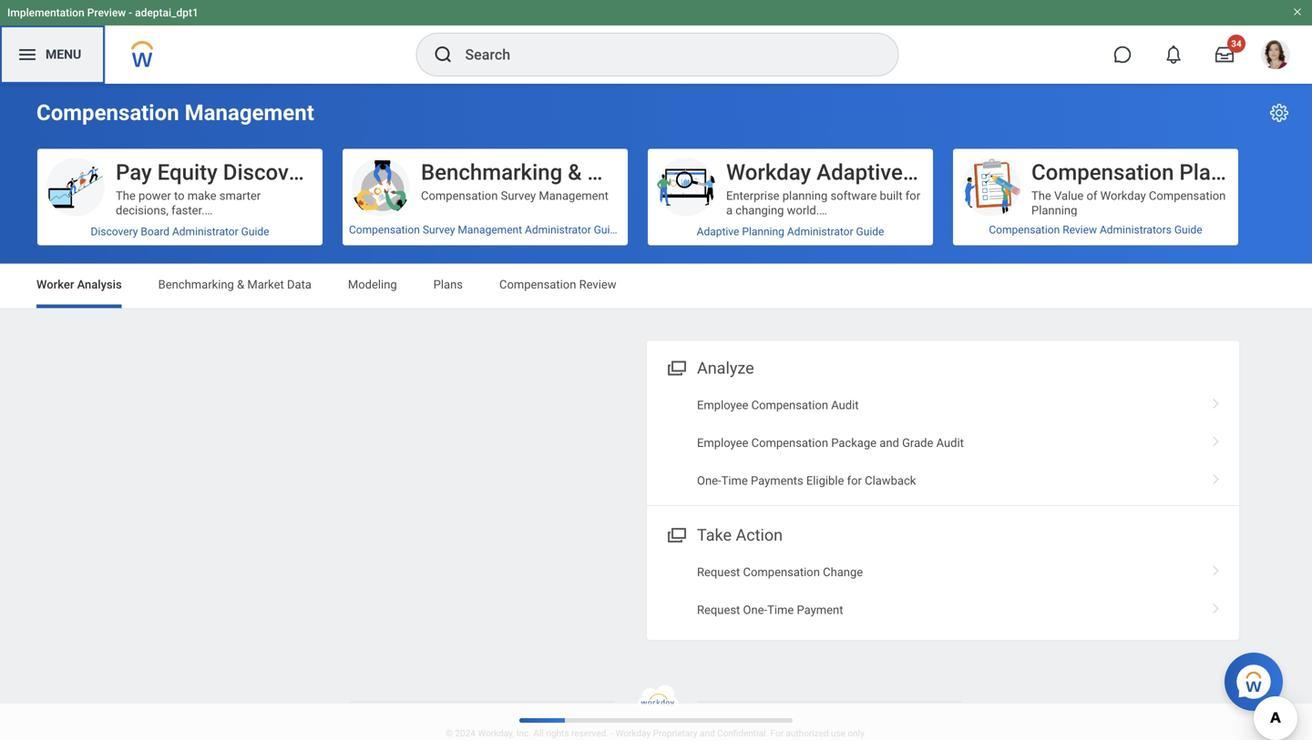 Task type: describe. For each thing, give the bounding box(es) containing it.
2 vertical spatial make
[[116, 306, 145, 319]]

request one-time payment
[[697, 604, 843, 617]]

workday up enterprise
[[726, 159, 811, 185]]

eligible
[[806, 474, 844, 488]]

©
[[446, 729, 453, 739]]

planning
[[782, 189, 828, 203]]

informed
[[178, 306, 226, 319]]

0 vertical spatial data
[[662, 159, 707, 185]]

ability to plan & define strategy
[[1031, 233, 1197, 246]]

1 horizontal spatial audit
[[936, 436, 964, 450]]

© 2024 workday, inc. all rights reserved. - workday proprietary and confidential. for authorized use only.
[[446, 729, 866, 739]]

list for analyze
[[647, 387, 1239, 500]]

discovery board administrator guide link
[[37, 218, 323, 246]]

easy
[[212, 262, 236, 276]]

finances,
[[247, 276, 294, 290]]

sense
[[169, 247, 201, 261]]

compensation down "workforce planning"
[[743, 566, 820, 579]]

modeling
[[348, 278, 397, 292]]

employee for employee compensation audit
[[697, 399, 748, 412]]

what
[[421, 218, 448, 232]]

preview
[[87, 6, 126, 19]]

administrator for workday adaptive planning
[[787, 225, 853, 238]]

chevron right image for take action
[[1205, 597, 1228, 615]]

implementation preview -   adeptai_dpt1
[[7, 6, 198, 19]]

of inside the value of workday compensation planning
[[1087, 189, 1097, 203]]

survey for compensation survey management
[[501, 189, 536, 203]]

data—you have tons of it, but how do you make sense of it? workday makes it easy to get a complete picture of your finances, people, and operations so you can make more informed decisions.
[[116, 233, 309, 319]]

so
[[238, 291, 251, 305]]

package
[[831, 436, 877, 450]]

administrator for pay equity discovery board
[[172, 225, 238, 238]]

34
[[1231, 38, 1242, 49]]

plans
[[433, 278, 463, 292]]

survey for compensation survey management administrator guide
[[423, 224, 455, 236]]

pay
[[116, 159, 152, 185]]

the power to make smarter decisions, faster.
[[116, 189, 261, 217]]

guide for pay equity discovery board
[[241, 225, 269, 238]]

1 vertical spatial benchmarking & market data
[[158, 278, 312, 292]]

Search Workday  search field
[[465, 35, 861, 75]]

implementation
[[7, 6, 84, 19]]

one-time payments eligible for clawback
[[697, 474, 916, 488]]

guide for workday adaptive planning
[[856, 225, 884, 238]]

software
[[830, 189, 877, 203]]

request compensation change link
[[647, 554, 1239, 592]]

payments
[[751, 474, 803, 488]]

workforce planning
[[726, 539, 829, 552]]

guide for compensation planning cycl
[[1174, 224, 1202, 236]]

request compensation change
[[697, 566, 863, 579]]

complete
[[116, 276, 165, 290]]

data—you
[[116, 233, 168, 246]]

adaptive planning administrator guide link
[[648, 218, 933, 246]]

enterprise planning software built for a changing world.
[[726, 189, 920, 217]]

worker
[[36, 278, 74, 292]]

have
[[171, 233, 196, 246]]

and inside footer
[[700, 729, 715, 739]]

workday inside the value of workday compensation planning
[[1100, 189, 1146, 203]]

2 horizontal spatial &
[[1107, 233, 1114, 246]]

financial
[[726, 364, 774, 378]]

0 horizontal spatial adaptive
[[697, 225, 739, 238]]

1 vertical spatial make
[[137, 247, 166, 261]]

can
[[276, 291, 295, 305]]

inc.
[[516, 729, 531, 739]]

operations
[[179, 291, 235, 305]]

notifications large image
[[1164, 46, 1183, 64]]

chevron right image for take action
[[1205, 559, 1228, 578]]

action
[[736, 526, 783, 545]]

compensation up it
[[421, 189, 498, 203]]

one- inside one-time payments eligible for clawback link
[[697, 474, 721, 488]]

34 button
[[1205, 35, 1246, 75]]

confidential.
[[717, 729, 768, 739]]

planning for sales planning
[[758, 699, 804, 712]]

change
[[823, 566, 863, 579]]

workforce
[[726, 539, 781, 552]]

and inside list
[[880, 436, 899, 450]]

do
[[296, 233, 309, 246]]

of up operations
[[207, 276, 218, 290]]

chevron right image for analyze
[[1205, 430, 1228, 448]]

one- inside request one-time payment link
[[743, 604, 767, 617]]

compensation review
[[499, 278, 616, 292]]

compensation left the what
[[349, 224, 420, 236]]

it,
[[239, 233, 248, 246]]

1 vertical spatial you
[[254, 291, 273, 305]]

authorized
[[786, 729, 829, 739]]

pay equity discovery board
[[116, 159, 382, 185]]

workday inside data—you have tons of it, but how do you make sense of it? workday makes it easy to get a complete picture of your finances, people, and operations so you can make more informed decisions.
[[116, 262, 161, 276]]

clawback
[[865, 474, 916, 488]]

tons
[[199, 233, 222, 246]]

it
[[202, 262, 209, 276]]

how
[[271, 233, 293, 246]]

use
[[421, 699, 441, 712]]

0 horizontal spatial management
[[185, 100, 314, 126]]

built
[[880, 189, 903, 203]]

1 horizontal spatial benchmarking
[[421, 159, 562, 185]]

0 horizontal spatial data
[[287, 278, 312, 292]]

get
[[253, 262, 270, 276]]

menu
[[46, 47, 81, 62]]

0 vertical spatial time
[[721, 474, 748, 488]]

management for compensation survey management
[[539, 189, 609, 203]]

menu group image for analyze
[[663, 355, 688, 379]]

- inside menu banner
[[129, 6, 132, 19]]

review for compensation review administrators guide
[[1063, 224, 1097, 236]]

reserved.
[[571, 729, 609, 739]]

changing
[[736, 204, 784, 217]]

it?
[[217, 247, 230, 261]]



Task type: vqa. For each thing, say whether or not it's contained in the screenshot.
right DISCOVERY
yes



Task type: locate. For each thing, give the bounding box(es) containing it.
guide inside compensation review administrators guide link
[[1174, 224, 1202, 236]]

chevron right image inside request compensation change link
[[1205, 559, 1228, 578]]

discovery board administrator guide
[[91, 225, 269, 238]]

planning for workforce planning
[[783, 539, 829, 552]]

plan
[[1080, 233, 1104, 246]]

menu group image left the analyze
[[663, 355, 688, 379]]

0 horizontal spatial benchmarking
[[158, 278, 234, 292]]

0 horizontal spatial time
[[721, 474, 748, 488]]

of
[[1087, 189, 1097, 203], [225, 233, 236, 246], [204, 247, 214, 261], [207, 276, 218, 290]]

employee down employee compensation audit
[[697, 436, 748, 450]]

chevron right image inside employee compensation package and grade audit link
[[1205, 430, 1228, 448]]

2 horizontal spatial administrator
[[787, 225, 853, 238]]

request for request one-time payment
[[697, 604, 740, 617]]

0 horizontal spatial administrator
[[172, 225, 238, 238]]

rights
[[546, 729, 569, 739]]

adeptai_dpt1
[[135, 6, 198, 19]]

planning for compensation planning cycl
[[1179, 159, 1265, 185]]

2 the from the left
[[1031, 189, 1051, 203]]

1 the from the left
[[116, 189, 136, 203]]

and
[[156, 291, 176, 305], [880, 436, 899, 450], [700, 729, 715, 739]]

worker analysis
[[36, 278, 122, 292]]

to left plan
[[1067, 233, 1077, 246]]

adaptive planning administrator guide
[[697, 225, 884, 238]]

to inside the power to make smarter decisions, faster.
[[174, 189, 185, 203]]

1 horizontal spatial a
[[726, 204, 733, 217]]

0 vertical spatial management
[[185, 100, 314, 126]]

of right value
[[1087, 189, 1097, 203]]

adaptive up software
[[817, 159, 903, 185]]

compensation up the value of workday compensation planning
[[1031, 159, 1174, 185]]

decisions.
[[228, 306, 282, 319]]

make inside the power to make smarter decisions, faster.
[[187, 189, 216, 203]]

and right proprietary
[[700, 729, 715, 739]]

audit
[[831, 399, 859, 412], [936, 436, 964, 450]]

take action
[[697, 526, 783, 545]]

review for compensation review
[[579, 278, 616, 292]]

audit right grade
[[936, 436, 964, 450]]

the inside the value of workday compensation planning
[[1031, 189, 1051, 203]]

list for take action
[[647, 554, 1239, 629]]

1 vertical spatial -
[[611, 729, 613, 739]]

0 vertical spatial and
[[156, 291, 176, 305]]

workday left proprietary
[[616, 729, 651, 739]]

list
[[647, 387, 1239, 500], [647, 554, 1239, 629]]

benchmarking & market data up compensation survey management
[[421, 159, 707, 185]]

for for eligible
[[847, 474, 862, 488]]

1 horizontal spatial time
[[767, 604, 794, 617]]

the value of workday compensation planning
[[1031, 189, 1226, 217]]

0 vertical spatial market
[[587, 159, 656, 185]]

audit up package
[[831, 399, 859, 412]]

1 horizontal spatial to
[[239, 262, 250, 276]]

1 vertical spatial one-
[[743, 604, 767, 617]]

the
[[116, 189, 136, 203], [1031, 189, 1051, 203]]

analysis
[[77, 278, 122, 292]]

0 vertical spatial to
[[174, 189, 185, 203]]

main content
[[0, 84, 1312, 712]]

one-time payments eligible for clawback link
[[647, 462, 1239, 500]]

1 horizontal spatial review
[[1063, 224, 1097, 236]]

1 menu group image from the top
[[663, 355, 688, 379]]

© 2024 workday, inc. all rights reserved. - workday proprietary and confidential. for authorized use only. footer
[[0, 686, 1312, 741]]

employee down the analyze
[[697, 399, 748, 412]]

2 chevron right image from the top
[[1205, 468, 1228, 486]]

compensation inside 'link'
[[751, 399, 828, 412]]

planning inside the value of workday compensation planning
[[1031, 204, 1077, 217]]

1 horizontal spatial and
[[700, 729, 715, 739]]

and inside data—you have tons of it, but how do you make sense of it? workday makes it easy to get a complete picture of your finances, people, and operations so you can make more informed decisions.
[[156, 291, 176, 305]]

workday
[[726, 159, 811, 185], [1100, 189, 1146, 203], [116, 262, 161, 276], [616, 729, 651, 739]]

employee compensation audit
[[697, 399, 859, 412]]

the for compensation planning cycl
[[1031, 189, 1051, 203]]

adaptive down the changing
[[697, 225, 739, 238]]

planning for financial planning
[[776, 364, 822, 378]]

only.
[[848, 729, 866, 739]]

you down data—you
[[116, 247, 135, 261]]

3 chevron right image from the top
[[1205, 597, 1228, 615]]

-
[[129, 6, 132, 19], [611, 729, 613, 739]]

1 horizontal spatial survey
[[501, 189, 536, 203]]

justify image
[[16, 44, 38, 66]]

payment
[[797, 604, 843, 617]]

to left get
[[239, 262, 250, 276]]

1 horizontal spatial administrator
[[525, 224, 591, 236]]

you
[[116, 247, 135, 261], [254, 291, 273, 305]]

makes
[[164, 262, 199, 276]]

one-
[[697, 474, 721, 488], [743, 604, 767, 617]]

1 employee from the top
[[697, 399, 748, 412]]

management
[[185, 100, 314, 126], [539, 189, 609, 203], [458, 224, 522, 236]]

0 vertical spatial audit
[[831, 399, 859, 412]]

1 vertical spatial request
[[697, 604, 740, 617]]

2 vertical spatial management
[[458, 224, 522, 236]]

profile logan mcneil image
[[1261, 40, 1290, 73]]

0 vertical spatial make
[[187, 189, 216, 203]]

- right 'reserved.'
[[611, 729, 613, 739]]

sales planning
[[726, 699, 804, 712]]

benchmarking up compensation survey management
[[421, 159, 562, 185]]

inbox large image
[[1215, 46, 1234, 64]]

for right built at the top of page
[[906, 189, 920, 203]]

smarter
[[219, 189, 261, 203]]

tab list inside main content
[[18, 265, 1294, 308]]

and left grade
[[880, 436, 899, 450]]

compensation review administrators guide
[[989, 224, 1202, 236]]

1 horizontal spatial the
[[1031, 189, 1051, 203]]

compensation planning cycl
[[1031, 159, 1312, 185]]

sales
[[726, 699, 755, 712]]

0 vertical spatial one-
[[697, 474, 721, 488]]

0 vertical spatial &
[[568, 159, 582, 185]]

1 vertical spatial audit
[[936, 436, 964, 450]]

picture
[[168, 276, 204, 290]]

compensation management
[[36, 100, 314, 126]]

a down enterprise
[[726, 204, 733, 217]]

1 vertical spatial chevron right image
[[1205, 468, 1228, 486]]

1 vertical spatial survey
[[423, 224, 455, 236]]

menu button
[[0, 26, 105, 84]]

list containing request compensation change
[[647, 554, 1239, 629]]

0 horizontal spatial audit
[[831, 399, 859, 412]]

it
[[451, 218, 458, 232]]

0 vertical spatial discovery
[[223, 159, 319, 185]]

chevron right image inside request one-time payment link
[[1205, 597, 1228, 615]]

0 horizontal spatial benchmarking & market data
[[158, 278, 312, 292]]

planning
[[908, 159, 994, 185], [1179, 159, 1265, 185], [1031, 204, 1077, 217], [742, 225, 784, 238], [776, 364, 822, 378], [783, 539, 829, 552], [758, 699, 804, 712]]

1 vertical spatial benchmarking
[[158, 278, 234, 292]]

compensation down employee compensation audit
[[751, 436, 828, 450]]

define
[[1117, 233, 1150, 246]]

workday up complete
[[116, 262, 161, 276]]

chevron right image
[[1205, 392, 1228, 411], [1205, 559, 1228, 578]]

analyze
[[697, 359, 754, 378]]

0 horizontal spatial one-
[[697, 474, 721, 488]]

tab list
[[18, 265, 1294, 308]]

a inside enterprise planning software built for a changing world.
[[726, 204, 733, 217]]

cases
[[444, 699, 477, 712]]

workday up administrators
[[1100, 189, 1146, 203]]

1 vertical spatial market
[[247, 278, 284, 292]]

discovery
[[223, 159, 319, 185], [91, 225, 138, 238]]

benchmarking & market data
[[421, 159, 707, 185], [158, 278, 312, 292]]

the left value
[[1031, 189, 1051, 203]]

- right preview
[[129, 6, 132, 19]]

employee inside 'link'
[[697, 399, 748, 412]]

for right "eligible"
[[847, 474, 862, 488]]

2 menu group image from the top
[[663, 522, 688, 547]]

review
[[1063, 224, 1097, 236], [579, 278, 616, 292]]

enterprise
[[726, 189, 780, 203]]

0 horizontal spatial review
[[579, 278, 616, 292]]

survey up compensation survey management administrator guide
[[501, 189, 536, 203]]

1 vertical spatial a
[[273, 262, 279, 276]]

one- up take
[[697, 474, 721, 488]]

administrator down world.
[[787, 225, 853, 238]]

2 horizontal spatial management
[[539, 189, 609, 203]]

compensation up pay
[[36, 100, 179, 126]]

guide right administrators
[[1174, 224, 1202, 236]]

compensation inside the value of workday compensation planning
[[1149, 189, 1226, 203]]

time down request compensation change
[[767, 604, 794, 617]]

2 vertical spatial and
[[700, 729, 715, 739]]

1 request from the top
[[697, 566, 740, 579]]

workday inside footer
[[616, 729, 651, 739]]

compensation down compensation survey management administrator guide
[[499, 278, 576, 292]]

1 vertical spatial chevron right image
[[1205, 559, 1228, 578]]

for for built
[[906, 189, 920, 203]]

2 horizontal spatial to
[[1067, 233, 1077, 246]]

compensation down financial planning
[[751, 399, 828, 412]]

1 vertical spatial to
[[1067, 233, 1077, 246]]

benchmarking down 'it'
[[158, 278, 234, 292]]

1 horizontal spatial management
[[458, 224, 522, 236]]

tab list containing worker analysis
[[18, 265, 1294, 308]]

0 horizontal spatial and
[[156, 291, 176, 305]]

1 horizontal spatial one-
[[743, 604, 767, 617]]

search image
[[432, 44, 454, 66]]

chevron right image
[[1205, 430, 1228, 448], [1205, 468, 1228, 486], [1205, 597, 1228, 615]]

2 chevron right image from the top
[[1205, 559, 1228, 578]]

0 horizontal spatial the
[[116, 189, 136, 203]]

management for compensation survey management administrator guide
[[458, 224, 522, 236]]

make
[[187, 189, 216, 203], [137, 247, 166, 261], [116, 306, 145, 319]]

equity
[[157, 159, 218, 185]]

but
[[251, 233, 268, 246]]

faster.
[[171, 204, 205, 217]]

1 vertical spatial employee
[[697, 436, 748, 450]]

1 horizontal spatial data
[[662, 159, 707, 185]]

1 horizontal spatial benchmarking & market data
[[421, 159, 707, 185]]

one- down request compensation change
[[743, 604, 767, 617]]

make up faster.
[[187, 189, 216, 203]]

2 request from the top
[[697, 604, 740, 617]]

request down request compensation change
[[697, 604, 740, 617]]

guide left how
[[241, 225, 269, 238]]

1 vertical spatial menu group image
[[663, 522, 688, 547]]

2 horizontal spatial and
[[880, 436, 899, 450]]

0 vertical spatial a
[[726, 204, 733, 217]]

discovery down decisions, on the left top of the page
[[91, 225, 138, 238]]

1 vertical spatial time
[[767, 604, 794, 617]]

1 vertical spatial data
[[287, 278, 312, 292]]

chevron right image for analyze
[[1205, 392, 1228, 411]]

people,
[[116, 291, 154, 305]]

compensation review administrators guide link
[[953, 216, 1238, 244]]

use cases
[[421, 699, 477, 712]]

employee for employee compensation package and grade audit
[[697, 436, 748, 450]]

configure this page image
[[1268, 102, 1290, 124]]

0 horizontal spatial -
[[129, 6, 132, 19]]

menu group image left take
[[663, 522, 688, 547]]

administrators
[[1100, 224, 1172, 236]]

compensation survey management
[[421, 189, 609, 203]]

administrator
[[525, 224, 591, 236], [172, 225, 238, 238], [787, 225, 853, 238]]

0 horizontal spatial you
[[116, 247, 135, 261]]

0 vertical spatial chevron right image
[[1205, 430, 1228, 448]]

your
[[221, 276, 244, 290]]

1 horizontal spatial market
[[587, 159, 656, 185]]

menu group image for take action
[[663, 522, 688, 547]]

is?
[[461, 218, 476, 232]]

benchmarking
[[421, 159, 562, 185], [158, 278, 234, 292]]

survey left is?
[[423, 224, 455, 236]]

decisions,
[[116, 204, 168, 217]]

value
[[1054, 189, 1084, 203]]

use
[[831, 729, 846, 739]]

1 vertical spatial &
[[1107, 233, 1114, 246]]

cycl
[[1271, 159, 1312, 185]]

0 horizontal spatial to
[[174, 189, 185, 203]]

1 vertical spatial review
[[579, 278, 616, 292]]

main content containing compensation management
[[0, 84, 1312, 712]]

2 vertical spatial &
[[237, 278, 244, 292]]

to
[[174, 189, 185, 203], [1067, 233, 1077, 246], [239, 262, 250, 276]]

the up decisions, on the left top of the page
[[116, 189, 136, 203]]

power
[[139, 189, 171, 203]]

world.
[[787, 204, 819, 217]]

ability
[[1031, 233, 1064, 246]]

1 vertical spatial and
[[880, 436, 899, 450]]

menu group image
[[663, 355, 688, 379], [663, 522, 688, 547]]

employee compensation package and grade audit link
[[647, 425, 1239, 462]]

2 employee from the top
[[697, 436, 748, 450]]

0 horizontal spatial survey
[[423, 224, 455, 236]]

workday adaptive planning
[[726, 159, 994, 185]]

2 vertical spatial chevron right image
[[1205, 597, 1228, 615]]

0 vertical spatial survey
[[501, 189, 536, 203]]

survey
[[501, 189, 536, 203], [423, 224, 455, 236]]

request for request compensation change
[[697, 566, 740, 579]]

0 vertical spatial list
[[647, 387, 1239, 500]]

a inside data—you have tons of it, but how do you make sense of it? workday makes it easy to get a complete picture of your finances, people, and operations so you can make more informed decisions.
[[273, 262, 279, 276]]

take
[[697, 526, 732, 545]]

administrator down faster.
[[172, 225, 238, 238]]

chevron right image inside employee compensation audit 'link'
[[1205, 392, 1228, 411]]

administrator up compensation review
[[525, 224, 591, 236]]

make down people,
[[116, 306, 145, 319]]

0 vertical spatial benchmarking
[[421, 159, 562, 185]]

2 vertical spatial to
[[239, 262, 250, 276]]

board
[[324, 159, 382, 185], [141, 225, 169, 238]]

0 vertical spatial board
[[324, 159, 382, 185]]

you down finances,
[[254, 291, 273, 305]]

of left it?
[[204, 247, 214, 261]]

1 chevron right image from the top
[[1205, 392, 1228, 411]]

0 vertical spatial review
[[1063, 224, 1097, 236]]

guide down software
[[856, 225, 884, 238]]

0 vertical spatial for
[[906, 189, 920, 203]]

a right get
[[273, 262, 279, 276]]

guide inside the adaptive planning administrator guide link
[[856, 225, 884, 238]]

0 vertical spatial -
[[129, 6, 132, 19]]

planning for adaptive planning administrator guide
[[742, 225, 784, 238]]

1 vertical spatial for
[[847, 474, 862, 488]]

close environment banner image
[[1292, 6, 1303, 17]]

1 list from the top
[[647, 387, 1239, 500]]

1 horizontal spatial board
[[324, 159, 382, 185]]

0 horizontal spatial market
[[247, 278, 284, 292]]

1 horizontal spatial you
[[254, 291, 273, 305]]

to up faster.
[[174, 189, 185, 203]]

for
[[770, 729, 784, 739]]

1 horizontal spatial -
[[611, 729, 613, 739]]

0 vertical spatial chevron right image
[[1205, 392, 1228, 411]]

request down take
[[697, 566, 740, 579]]

audit inside 'link'
[[831, 399, 859, 412]]

guide up compensation review
[[594, 224, 622, 236]]

guide
[[594, 224, 622, 236], [1174, 224, 1202, 236], [241, 225, 269, 238], [856, 225, 884, 238]]

menu banner
[[0, 0, 1312, 84]]

chevron right image inside one-time payments eligible for clawback link
[[1205, 468, 1228, 486]]

1 horizontal spatial &
[[568, 159, 582, 185]]

the inside the power to make smarter decisions, faster.
[[116, 189, 136, 203]]

and up more
[[156, 291, 176, 305]]

time left payments
[[721, 474, 748, 488]]

compensation down value
[[989, 224, 1060, 236]]

0 horizontal spatial board
[[141, 225, 169, 238]]

benchmarking & market data down the easy
[[158, 278, 312, 292]]

0 vertical spatial benchmarking & market data
[[421, 159, 707, 185]]

1 horizontal spatial adaptive
[[817, 159, 903, 185]]

for inside enterprise planning software built for a changing world.
[[906, 189, 920, 203]]

1 chevron right image from the top
[[1205, 430, 1228, 448]]

adaptive
[[817, 159, 903, 185], [697, 225, 739, 238]]

2024
[[455, 729, 476, 739]]

request one-time payment link
[[647, 592, 1239, 629]]

2 list from the top
[[647, 554, 1239, 629]]

of left it,
[[225, 233, 236, 246]]

to inside data—you have tons of it, but how do you make sense of it? workday makes it easy to get a complete picture of your finances, people, and operations so you can make more informed decisions.
[[239, 262, 250, 276]]

1 vertical spatial discovery
[[91, 225, 138, 238]]

request
[[697, 566, 740, 579], [697, 604, 740, 617]]

1 horizontal spatial discovery
[[223, 159, 319, 185]]

0 horizontal spatial for
[[847, 474, 862, 488]]

1 vertical spatial board
[[141, 225, 169, 238]]

0 horizontal spatial &
[[237, 278, 244, 292]]

guide inside discovery board administrator guide link
[[241, 225, 269, 238]]

list containing employee compensation audit
[[647, 387, 1239, 500]]

all
[[533, 729, 544, 739]]

discovery up smarter
[[223, 159, 319, 185]]

compensation down compensation planning cycl
[[1149, 189, 1226, 203]]

the for pay equity discovery board
[[116, 189, 136, 203]]

0 vertical spatial you
[[116, 247, 135, 261]]

make down data—you
[[137, 247, 166, 261]]

1 horizontal spatial for
[[906, 189, 920, 203]]

guide inside compensation survey management administrator guide link
[[594, 224, 622, 236]]

strategy
[[1153, 233, 1197, 246]]

0 vertical spatial adaptive
[[817, 159, 903, 185]]

employee compensation package and grade audit
[[697, 436, 964, 450]]

- inside footer
[[611, 729, 613, 739]]

0 horizontal spatial discovery
[[91, 225, 138, 238]]



